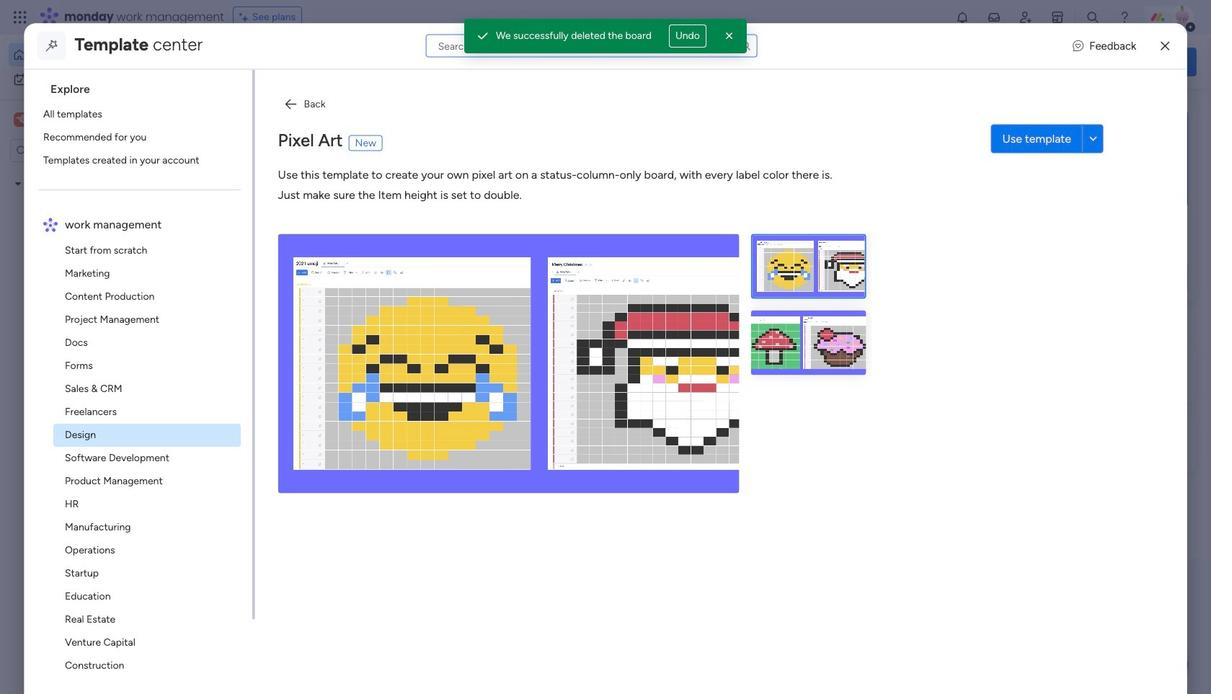 Task type: locate. For each thing, give the bounding box(es) containing it.
help image
[[1118, 10, 1133, 25]]

0 horizontal spatial close image
[[723, 29, 737, 43]]

0 horizontal spatial public board image
[[241, 263, 257, 279]]

public board image
[[241, 263, 257, 279], [479, 263, 495, 279]]

0 horizontal spatial v2 user feedback image
[[993, 54, 1004, 70]]

option
[[9, 43, 175, 66], [9, 68, 175, 91], [0, 171, 184, 173]]

v2 user feedback image
[[1074, 38, 1084, 54], [993, 54, 1004, 70]]

close image
[[723, 29, 737, 43], [1162, 40, 1170, 51]]

v2 bolt switch image
[[1105, 54, 1114, 70]]

2 public board image from the left
[[479, 263, 495, 279]]

component image
[[241, 286, 254, 299], [479, 286, 492, 299], [291, 457, 304, 470], [652, 457, 664, 470]]

None search field
[[426, 34, 758, 57]]

Search by template name, creator or description search field
[[426, 34, 758, 57]]

heading
[[39, 69, 252, 102]]

1 horizontal spatial public board image
[[479, 263, 495, 279]]

1 public board image from the left
[[241, 263, 257, 279]]

v2 user feedback image left v2 bolt switch image
[[1074, 38, 1084, 54]]

workspace image
[[14, 112, 28, 128], [16, 112, 26, 128], [247, 435, 281, 470]]

2 vertical spatial option
[[0, 171, 184, 173]]

0 vertical spatial option
[[9, 43, 175, 66]]

v2 user feedback image down "update feed" icon
[[993, 54, 1004, 70]]

public board image for add to favorites icon
[[241, 263, 257, 279]]

alert
[[465, 19, 747, 53]]

invite members image
[[1019, 10, 1034, 25]]

workspace image
[[607, 435, 642, 470], [616, 440, 633, 466]]

list box
[[30, 69, 255, 695], [0, 168, 184, 391]]

help center element
[[981, 414, 1197, 471]]

Search in workspace field
[[30, 142, 120, 159]]

1 vertical spatial option
[[9, 68, 175, 91]]



Task type: vqa. For each thing, say whether or not it's contained in the screenshot.
Close image
yes



Task type: describe. For each thing, give the bounding box(es) containing it.
getting started element
[[981, 344, 1197, 402]]

1 horizontal spatial v2 user feedback image
[[1074, 38, 1084, 54]]

quick search results list box
[[223, 135, 946, 326]]

notifications image
[[956, 10, 970, 25]]

templates image image
[[994, 109, 1184, 208]]

explore element
[[39, 102, 252, 172]]

select product image
[[13, 10, 27, 25]]

work management templates element
[[39, 239, 252, 695]]

ruby anderson image
[[1171, 6, 1195, 29]]

1 horizontal spatial close image
[[1162, 40, 1170, 51]]

add to favorites image
[[668, 264, 683, 278]]

0 element
[[368, 343, 386, 361]]

update feed image
[[988, 10, 1002, 25]]

monday marketplace image
[[1051, 10, 1065, 25]]

workspace selection element
[[14, 111, 51, 128]]

search image
[[741, 40, 752, 52]]

caret down image
[[15, 179, 21, 189]]

public board image for add to favorites image
[[479, 263, 495, 279]]

add to favorites image
[[430, 264, 445, 278]]

see plans image
[[239, 9, 252, 25]]

search everything image
[[1086, 10, 1101, 25]]



